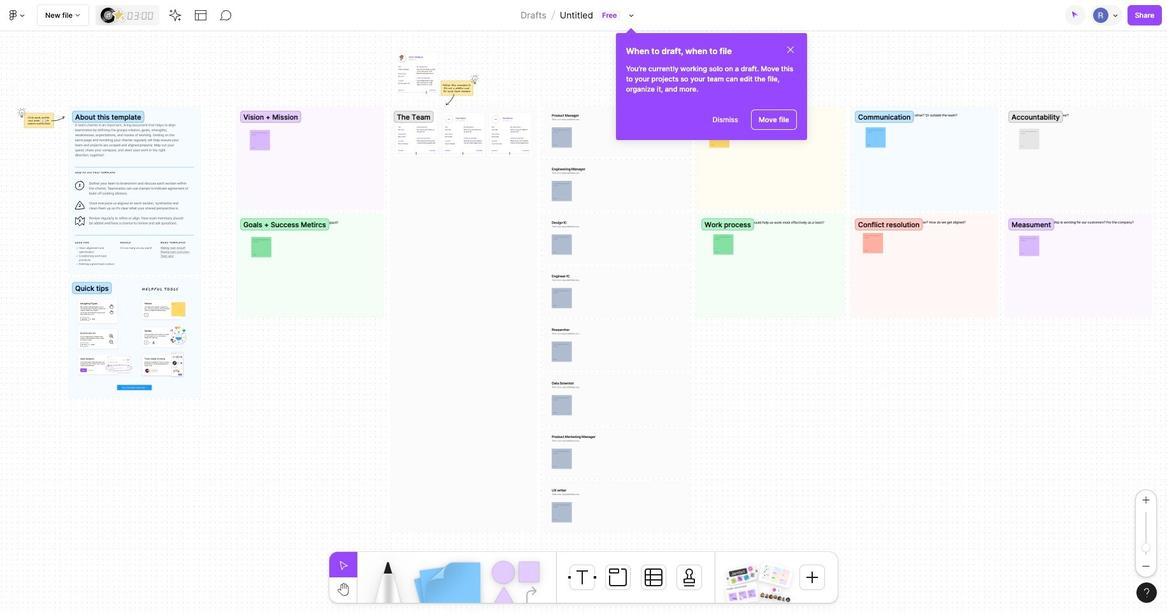 Task type: describe. For each thing, give the bounding box(es) containing it.
multiplayer tools image
[[1112, 0, 1122, 31]]

help image
[[1145, 589, 1150, 598]]

main toolbar region
[[0, 0, 1168, 31]]

team cooldown image
[[725, 583, 760, 607]]



Task type: locate. For each thing, give the bounding box(es) containing it.
team charter image
[[759, 562, 794, 589]]

view comments image
[[220, 9, 233, 22]]

File name text field
[[560, 7, 594, 24]]



